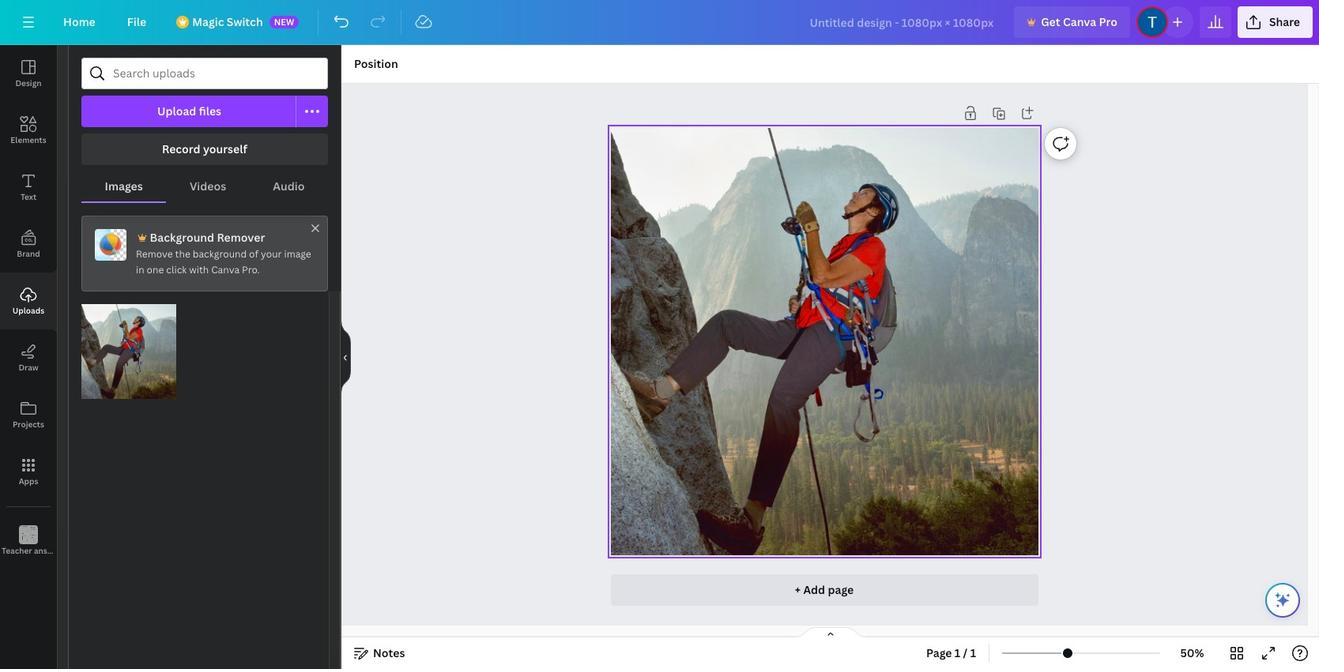 Task type: describe. For each thing, give the bounding box(es) containing it.
videos
[[190, 179, 226, 194]]

design
[[15, 77, 42, 89]]

in
[[136, 263, 144, 277]]

+ add page
[[795, 583, 854, 598]]

projects
[[13, 419, 44, 430]]

record yourself
[[162, 142, 247, 157]]

share button
[[1238, 6, 1313, 38]]

position
[[354, 56, 398, 71]]

magic
[[192, 14, 224, 29]]

magic switch
[[192, 14, 263, 29]]

2 1 from the left
[[971, 646, 977, 661]]

background
[[193, 248, 247, 261]]

upload files button
[[81, 96, 297, 127]]

elements button
[[0, 102, 57, 159]]

uploads button
[[0, 273, 57, 330]]

remove the background of your image in one click with canva pro.
[[136, 248, 311, 277]]

images button
[[81, 172, 166, 202]]

background
[[150, 230, 214, 245]]

image
[[284, 248, 311, 261]]

get canva pro
[[1042, 14, 1118, 29]]

get
[[1042, 14, 1061, 29]]

the
[[175, 248, 190, 261]]

pro
[[1100, 14, 1118, 29]]

teacher answer keys
[[2, 546, 80, 557]]

50%
[[1181, 646, 1205, 661]]

1 1 from the left
[[955, 646, 961, 661]]

home link
[[51, 6, 108, 38]]

main menu bar
[[0, 0, 1320, 45]]

+ add page button
[[611, 575, 1039, 607]]

uploads
[[13, 305, 44, 316]]

canva inside button
[[1064, 14, 1097, 29]]

record
[[162, 142, 201, 157]]

Search uploads search field
[[113, 59, 318, 89]]

with
[[189, 263, 209, 277]]

+
[[795, 583, 801, 598]]

files
[[199, 104, 221, 119]]

click
[[166, 263, 187, 277]]

side panel tab list
[[0, 45, 80, 570]]

audio
[[273, 179, 305, 194]]

share
[[1270, 14, 1301, 29]]

add
[[804, 583, 826, 598]]



Task type: vqa. For each thing, say whether or not it's contained in the screenshot.
TOP LEVEL NAVIGATION element
no



Task type: locate. For each thing, give the bounding box(es) containing it.
new
[[274, 16, 294, 28]]

upload files
[[157, 104, 221, 119]]

/
[[964, 646, 968, 661]]

apps button
[[0, 444, 57, 501]]

yourself
[[203, 142, 247, 157]]

get canva pro button
[[1015, 6, 1131, 38]]

canva assistant image
[[1274, 591, 1293, 610]]

remove
[[136, 248, 173, 261]]

of
[[249, 248, 259, 261]]

file
[[127, 14, 146, 29]]

elements
[[10, 134, 46, 145]]

audio button
[[250, 172, 328, 202]]

apps
[[19, 476, 38, 487]]

1 vertical spatial canva
[[211, 263, 240, 277]]

canva down background on the top left of page
[[211, 263, 240, 277]]

;
[[27, 547, 30, 557]]

50% button
[[1167, 641, 1219, 667]]

record yourself button
[[81, 134, 328, 165]]

answer
[[34, 546, 61, 557]]

videos button
[[166, 172, 250, 202]]

page 1 / 1
[[927, 646, 977, 661]]

canva left "pro"
[[1064, 14, 1097, 29]]

draw
[[19, 362, 38, 373]]

1 horizontal spatial canva
[[1064, 14, 1097, 29]]

1 horizontal spatial 1
[[971, 646, 977, 661]]

one
[[147, 263, 164, 277]]

0 vertical spatial canva
[[1064, 14, 1097, 29]]

1 left /
[[955, 646, 961, 661]]

remover
[[217, 230, 265, 245]]

brand button
[[0, 216, 57, 273]]

pro.
[[242, 263, 260, 277]]

hide image
[[341, 319, 351, 395]]

page
[[828, 583, 854, 598]]

canva
[[1064, 14, 1097, 29], [211, 263, 240, 277]]

your
[[261, 248, 282, 261]]

group
[[81, 295, 176, 399]]

1 right /
[[971, 646, 977, 661]]

keys
[[63, 546, 80, 557]]

home
[[63, 14, 95, 29]]

text button
[[0, 159, 57, 216]]

notes button
[[348, 641, 412, 667]]

0 horizontal spatial 1
[[955, 646, 961, 661]]

show pages image
[[793, 627, 869, 640]]

notes
[[373, 646, 405, 661]]

0 horizontal spatial canva
[[211, 263, 240, 277]]

teacher
[[2, 546, 32, 557]]

background remover
[[150, 230, 265, 245]]

position button
[[348, 51, 405, 77]]

design button
[[0, 45, 57, 102]]

draw button
[[0, 330, 57, 387]]

1
[[955, 646, 961, 661], [971, 646, 977, 661]]

images
[[105, 179, 143, 194]]

Design title text field
[[797, 6, 1008, 38]]

page
[[927, 646, 952, 661]]

brand
[[17, 248, 40, 259]]

projects button
[[0, 387, 57, 444]]

canva inside remove the background of your image in one click with canva pro.
[[211, 263, 240, 277]]

upload
[[157, 104, 196, 119]]

switch
[[227, 14, 263, 29]]

text
[[20, 191, 36, 202]]

file button
[[114, 6, 159, 38]]



